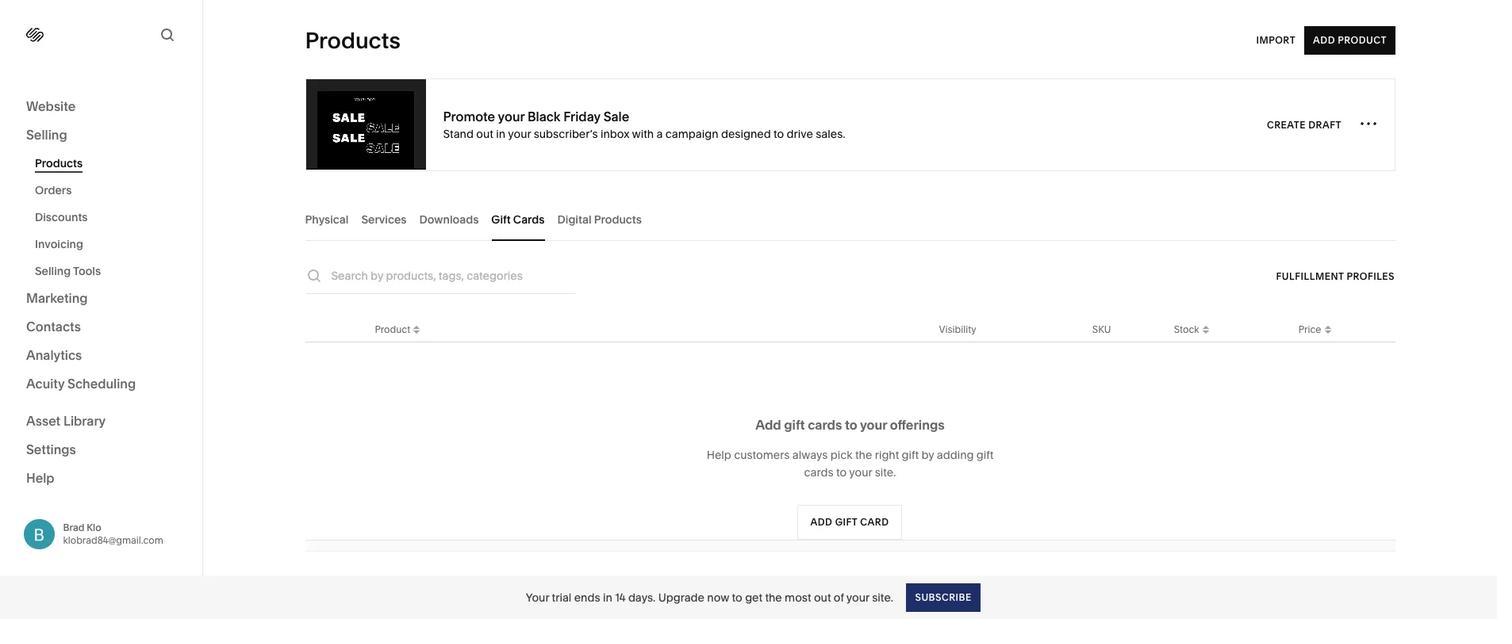 Task type: locate. For each thing, give the bounding box(es) containing it.
scheduling
[[68, 376, 136, 392]]

1 horizontal spatial product
[[1338, 34, 1387, 46]]

1 vertical spatial selling
[[35, 264, 71, 279]]

right
[[875, 448, 899, 463]]

gift
[[784, 417, 805, 433], [902, 448, 919, 463], [977, 448, 994, 463], [836, 517, 858, 529]]

out down promote
[[476, 127, 494, 141]]

selling for selling tools
[[35, 264, 71, 279]]

settings link
[[26, 441, 176, 460]]

promote your black friday sale stand out in your subscriber's inbox with a campaign designed to drive sales.
[[443, 108, 846, 141]]

0 horizontal spatial products
[[35, 156, 83, 171]]

help left customers
[[707, 448, 732, 463]]

add left card
[[811, 517, 833, 529]]

2 horizontal spatial add
[[1313, 34, 1335, 46]]

0 horizontal spatial help
[[26, 470, 54, 486]]

your down pick
[[849, 466, 872, 480]]

your right of
[[847, 591, 870, 605]]

customers
[[734, 448, 790, 463]]

settings
[[26, 442, 76, 458]]

site. down right
[[875, 466, 896, 480]]

the inside 'help customers always pick the right gift by adding gift cards to your site.'
[[855, 448, 872, 463]]

offerings
[[890, 417, 945, 433]]

out
[[476, 127, 494, 141], [814, 591, 831, 605]]

14
[[615, 591, 626, 605]]

cards
[[808, 417, 842, 433], [804, 466, 834, 480]]

the
[[855, 448, 872, 463], [765, 591, 782, 605]]

site. right of
[[872, 591, 894, 605]]

1 vertical spatial out
[[814, 591, 831, 605]]

0 horizontal spatial in
[[496, 127, 506, 141]]

in right stand
[[496, 127, 506, 141]]

your left black
[[498, 108, 525, 124]]

cards up always
[[808, 417, 842, 433]]

selling for selling
[[26, 127, 67, 143]]

acuity scheduling
[[26, 376, 136, 392]]

1 vertical spatial cards
[[804, 466, 834, 480]]

2 vertical spatial products
[[594, 212, 642, 227]]

help inside 'help customers always pick the right gift by adding gift cards to your site.'
[[707, 448, 732, 463]]

help for help
[[26, 470, 54, 486]]

to
[[774, 127, 784, 141], [845, 417, 858, 433], [836, 466, 847, 480], [732, 591, 743, 605]]

site.
[[875, 466, 896, 480], [872, 591, 894, 605]]

add gift cards to your offerings
[[756, 417, 945, 433]]

add inside add gift card button
[[811, 517, 833, 529]]

downloads button
[[419, 198, 479, 241]]

marketing link
[[26, 290, 176, 309]]

create
[[1268, 119, 1307, 131]]

0 horizontal spatial add
[[756, 417, 782, 433]]

1 horizontal spatial add
[[811, 517, 833, 529]]

1 vertical spatial site.
[[872, 591, 894, 605]]

create draft
[[1268, 119, 1342, 131]]

your trial ends in 14 days. upgrade now to get the most out of your site.
[[526, 591, 894, 605]]

subscriber's
[[534, 127, 598, 141]]

to inside promote your black friday sale stand out in your subscriber's inbox with a campaign designed to drive sales.
[[774, 127, 784, 141]]

digital products button
[[558, 198, 642, 241]]

gift cards button
[[492, 198, 545, 241]]

acuity
[[26, 376, 65, 392]]

0 vertical spatial the
[[855, 448, 872, 463]]

add gift card
[[811, 517, 890, 529]]

to inside 'help customers always pick the right gift by adding gift cards to your site.'
[[836, 466, 847, 480]]

selling down website
[[26, 127, 67, 143]]

discounts
[[35, 210, 88, 225]]

add for add gift cards to your offerings
[[756, 417, 782, 433]]

0 vertical spatial selling
[[26, 127, 67, 143]]

1 horizontal spatial in
[[603, 591, 613, 605]]

contacts
[[26, 319, 81, 335]]

product
[[1338, 34, 1387, 46], [375, 323, 410, 335]]

asset library link
[[26, 412, 176, 431]]

selling
[[26, 127, 67, 143], [35, 264, 71, 279]]

upgrade
[[658, 591, 705, 605]]

help for help customers always pick the right gift by adding gift cards to your site.
[[707, 448, 732, 463]]

add for add product
[[1313, 34, 1335, 46]]

in left 14
[[603, 591, 613, 605]]

0 vertical spatial products
[[305, 27, 401, 54]]

your
[[498, 108, 525, 124], [508, 127, 531, 141], [860, 417, 887, 433], [849, 466, 872, 480], [847, 591, 870, 605]]

1 vertical spatial products
[[35, 156, 83, 171]]

subscribe button
[[906, 584, 980, 612]]

fulfillment profiles button
[[1277, 262, 1396, 291]]

0 horizontal spatial the
[[765, 591, 782, 605]]

the right pick
[[855, 448, 872, 463]]

1 horizontal spatial products
[[305, 27, 401, 54]]

to left drive
[[774, 127, 784, 141]]

1 vertical spatial add
[[756, 417, 782, 433]]

to up pick
[[845, 417, 858, 433]]

to down pick
[[836, 466, 847, 480]]

0 vertical spatial site.
[[875, 466, 896, 480]]

black
[[528, 108, 561, 124]]

add product button
[[1304, 26, 1396, 55]]

gift
[[492, 212, 511, 227]]

add right "import"
[[1313, 34, 1335, 46]]

fulfillment
[[1277, 270, 1345, 282]]

fulfillment profiles
[[1277, 270, 1396, 282]]

promote
[[443, 108, 495, 124]]

1 horizontal spatial out
[[814, 591, 831, 605]]

1 horizontal spatial the
[[855, 448, 872, 463]]

physical button
[[305, 198, 349, 241]]

add inside add product button
[[1313, 34, 1335, 46]]

acuity scheduling link
[[26, 375, 176, 394]]

0 horizontal spatial out
[[476, 127, 494, 141]]

sku
[[1093, 323, 1111, 335]]

0 horizontal spatial product
[[375, 323, 410, 335]]

inbox
[[601, 127, 630, 141]]

stock
[[1174, 323, 1200, 335]]

asset
[[26, 413, 61, 429]]

add up customers
[[756, 417, 782, 433]]

out left of
[[814, 591, 831, 605]]

dropdown icon image
[[410, 321, 423, 334], [1200, 321, 1212, 334], [1322, 321, 1334, 334], [410, 326, 423, 338], [1200, 326, 1212, 338], [1322, 326, 1334, 338]]

products
[[305, 27, 401, 54], [35, 156, 83, 171], [594, 212, 642, 227]]

cards down always
[[804, 466, 834, 480]]

klobrad84@gmail.com
[[63, 535, 163, 547]]

in
[[496, 127, 506, 141], [603, 591, 613, 605]]

0 vertical spatial add
[[1313, 34, 1335, 46]]

sales.
[[816, 127, 846, 141]]

add gift card button
[[798, 506, 903, 540]]

tab list
[[305, 198, 1396, 241]]

selling link
[[26, 126, 176, 145]]

1 vertical spatial in
[[603, 591, 613, 605]]

marketing
[[26, 290, 88, 306]]

0 vertical spatial product
[[1338, 34, 1387, 46]]

help down the settings
[[26, 470, 54, 486]]

card
[[861, 517, 890, 529]]

the right get
[[765, 591, 782, 605]]

add
[[1313, 34, 1335, 46], [756, 417, 782, 433], [811, 517, 833, 529]]

2 vertical spatial add
[[811, 517, 833, 529]]

0 vertical spatial in
[[496, 127, 506, 141]]

0 vertical spatial out
[[476, 127, 494, 141]]

1 horizontal spatial help
[[707, 448, 732, 463]]

1 vertical spatial help
[[26, 470, 54, 486]]

2 horizontal spatial products
[[594, 212, 642, 227]]

selling up marketing
[[35, 264, 71, 279]]

invoicing
[[35, 237, 83, 252]]

invoicing link
[[35, 231, 185, 258]]

gift left card
[[836, 517, 858, 529]]

0 vertical spatial help
[[707, 448, 732, 463]]



Task type: vqa. For each thing, say whether or not it's contained in the screenshot.
the Portfolio
no



Task type: describe. For each thing, give the bounding box(es) containing it.
in inside promote your black friday sale stand out in your subscriber's inbox with a campaign designed to drive sales.
[[496, 127, 506, 141]]

Search by products, tags, categories field
[[331, 267, 576, 285]]

tools
[[73, 264, 101, 279]]

product inside button
[[1338, 34, 1387, 46]]

friday
[[564, 108, 601, 124]]

selling tools
[[35, 264, 101, 279]]

stand
[[443, 127, 474, 141]]

import
[[1256, 34, 1296, 46]]

drive
[[787, 127, 813, 141]]

your down black
[[508, 127, 531, 141]]

import button
[[1256, 26, 1296, 55]]

downloads
[[419, 212, 479, 227]]

0 vertical spatial cards
[[808, 417, 842, 433]]

physical
[[305, 212, 349, 227]]

klo
[[87, 522, 101, 534]]

your inside 'help customers always pick the right gift by adding gift cards to your site.'
[[849, 466, 872, 480]]

brad
[[63, 522, 84, 534]]

a
[[657, 127, 663, 141]]

help link
[[26, 469, 54, 487]]

ends
[[574, 591, 600, 605]]

1 vertical spatial product
[[375, 323, 410, 335]]

help customers always pick the right gift by adding gift cards to your site.
[[707, 448, 994, 480]]

products inside button
[[594, 212, 642, 227]]

most
[[785, 591, 812, 605]]

1 vertical spatial the
[[765, 591, 782, 605]]

get
[[745, 591, 763, 605]]

campaign
[[666, 127, 719, 141]]

orders
[[35, 183, 72, 198]]

orders link
[[35, 177, 185, 204]]

gift left by
[[902, 448, 919, 463]]

of
[[834, 591, 844, 605]]

profiles
[[1348, 270, 1396, 282]]

trial
[[552, 591, 572, 605]]

digital
[[558, 212, 592, 227]]

analytics
[[26, 348, 82, 363]]

by
[[922, 448, 934, 463]]

visibility
[[939, 323, 977, 335]]

out inside promote your black friday sale stand out in your subscriber's inbox with a campaign designed to drive sales.
[[476, 127, 494, 141]]

selling tools link
[[35, 258, 185, 285]]

days.
[[628, 591, 656, 605]]

website
[[26, 98, 76, 114]]

now
[[707, 591, 730, 605]]

with
[[632, 127, 654, 141]]

always
[[793, 448, 828, 463]]

services
[[361, 212, 407, 227]]

price
[[1299, 323, 1322, 335]]

your up right
[[860, 417, 887, 433]]

cards
[[513, 212, 545, 227]]

gift inside button
[[836, 517, 858, 529]]

designed
[[721, 127, 771, 141]]

subscribe
[[915, 592, 972, 604]]

digital products
[[558, 212, 642, 227]]

services button
[[361, 198, 407, 241]]

draft
[[1309, 119, 1342, 131]]

asset library
[[26, 413, 106, 429]]

analytics link
[[26, 347, 176, 366]]

website link
[[26, 98, 176, 117]]

gift up always
[[784, 417, 805, 433]]

tab list containing physical
[[305, 198, 1396, 241]]

contacts link
[[26, 318, 176, 337]]

to left get
[[732, 591, 743, 605]]

your
[[526, 591, 549, 605]]

brad klo klobrad84@gmail.com
[[63, 522, 163, 547]]

adding
[[937, 448, 974, 463]]

create draft button
[[1268, 111, 1342, 139]]

gift right adding
[[977, 448, 994, 463]]

add product
[[1313, 34, 1387, 46]]

cards inside 'help customers always pick the right gift by adding gift cards to your site.'
[[804, 466, 834, 480]]

library
[[63, 413, 106, 429]]

gift cards
[[492, 212, 545, 227]]

add for add gift card
[[811, 517, 833, 529]]

sale
[[604, 108, 630, 124]]

pick
[[831, 448, 853, 463]]

discounts link
[[35, 204, 185, 231]]

site. inside 'help customers always pick the right gift by adding gift cards to your site.'
[[875, 466, 896, 480]]

products link
[[35, 150, 185, 177]]



